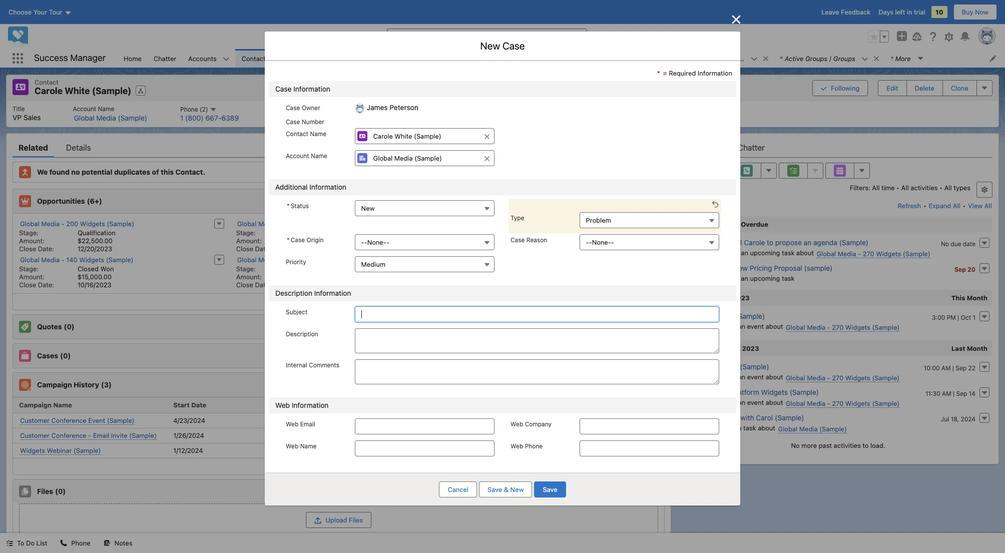 Task type: describe. For each thing, give the bounding box(es) containing it.
all left time
[[873, 184, 880, 192]]

0 vertical spatial view
[[969, 202, 983, 210]]

all left types
[[945, 184, 952, 192]]

view all
[[327, 298, 351, 306]]

web information
[[275, 401, 329, 410]]

upcoming for you have an upcoming task
[[750, 274, 780, 282]]

new inside button
[[616, 323, 629, 331]]

due
[[951, 240, 962, 248]]

global media - 250 widgets (sample) link
[[237, 220, 351, 228]]

contact for contact name
[[286, 130, 308, 138]]

$5,000.00
[[295, 237, 326, 245]]

- inside global media - 180 widgets (sample) link
[[496, 256, 499, 264]]

widgets inside "you have an upcoming task about global media - 270 widgets (sample)"
[[877, 250, 902, 258]]

contracts list item
[[288, 49, 343, 68]]

email inside email info@salesforce.com
[[271, 105, 286, 112]]

phone inside button
[[71, 539, 90, 547]]

quotes inside related tab panel
[[37, 322, 62, 331]]

0 vertical spatial chatter
[[154, 54, 176, 62]]

1 vertical spatial chatter link
[[738, 137, 765, 157]]

case for case information
[[275, 85, 292, 93]]

following
[[831, 84, 860, 92]]

won for $5,000.00
[[318, 229, 331, 237]]

all right expand all button
[[985, 202, 993, 210]]

status
[[291, 202, 309, 210]]

global media - 400 widgets (sample) link
[[454, 220, 569, 228]]

• right time
[[897, 184, 900, 192]]

1 horizontal spatial chatter
[[738, 143, 765, 152]]

following button
[[813, 80, 869, 96]]

(800)
[[185, 114, 204, 122]]

text default image for recently viewed | quotes
[[567, 55, 574, 62]]

Internal Comments text field
[[355, 360, 720, 385]]

text default image for try to call jim on thurs (sample)
[[763, 55, 770, 62]]

proposal
[[774, 264, 803, 272]]

october
[[700, 294, 727, 302]]

origin
[[307, 236, 324, 244]]

date
[[191, 401, 207, 409]]

contacts list item
[[236, 49, 288, 68]]

& for save
[[504, 486, 509, 494]]

case for case reason
[[511, 236, 525, 244]]

10
[[936, 8, 944, 16]]

web for web name
[[286, 443, 299, 450]]

none- for the --none-- button
[[592, 238, 611, 247]]

web for web information
[[275, 401, 290, 410]]

opportunities image
[[19, 195, 31, 207]]

demo platform widgets (sample) link
[[711, 388, 819, 396]]

qualification for qualification amount: close date:
[[295, 265, 333, 273]]

month for this month
[[967, 294, 988, 302]]

* recently viewed | quotes
[[467, 54, 550, 62]]

3:00
[[932, 314, 946, 321]]

4 list item from the left
[[654, 49, 774, 68]]

name for web name
[[300, 443, 317, 450]]

global media - 200 widgets (sample) link
[[20, 220, 134, 228]]

270 for review (sample)
[[832, 323, 844, 331]]

owner for contact owner
[[395, 105, 413, 112]]

1 horizontal spatial 1
[[973, 314, 976, 321]]

global media - 140 widgets (sample) element
[[13, 254, 230, 290]]

1 horizontal spatial call
[[728, 413, 739, 422]]

event for platform
[[747, 398, 764, 406]]

web for web phone
[[511, 443, 523, 450]]

close for $40,000.00 close date:
[[453, 245, 471, 253]]

filters:
[[850, 184, 871, 192]]

start date
[[173, 401, 207, 409]]

0 vertical spatial sep
[[955, 266, 966, 273]]

(sample) inside account name global media (sample)
[[118, 113, 147, 122]]

upload files
[[326, 516, 363, 524]]

all right expand
[[953, 202, 961, 210]]

global inside global media - 1750 widgets (sample) link
[[237, 256, 257, 264]]

• up expand
[[940, 184, 943, 192]]

stage: for global media - 250 widgets (sample)
[[236, 229, 256, 237]]

tab list containing related
[[13, 137, 665, 157]]

description for description
[[286, 331, 318, 338]]

amount: inside "global media - 140 widgets (sample)" element
[[19, 273, 45, 281]]

| up following button
[[830, 54, 832, 62]]

--none-- for "--none--" button
[[361, 238, 390, 247]]

an up "you have an upcoming task about global media - 270 widgets (sample)"
[[804, 238, 812, 247]]

global media - 1750 widgets (sample)
[[237, 256, 354, 264]]

180
[[501, 256, 512, 264]]

add to campaign button
[[589, 377, 658, 392]]

0 vertical spatial carole
[[35, 86, 63, 96]]

global inside global media - 250 widgets (sample) link
[[237, 220, 257, 228]]

leave feedback
[[822, 8, 871, 16]]

1 (800) 667-6389 link
[[180, 114, 239, 122]]

sent for 1/26/2024
[[486, 432, 500, 440]]

you had an event about global media - 270 widgets (sample) for widgets
[[712, 398, 900, 407]]

save for save & new
[[488, 486, 502, 494]]

jul
[[941, 415, 950, 423]]

list
[[36, 539, 47, 547]]

$40,000.00 close date:
[[453, 237, 547, 253]]

10/23/2023
[[295, 245, 330, 253]]

667-
[[206, 114, 221, 122]]

Case Origin, --None-- button
[[355, 234, 495, 251]]

Web Phone text field
[[580, 441, 720, 457]]

calendar list item
[[343, 49, 395, 68]]

phone button
[[54, 533, 96, 553]]

more
[[802, 441, 817, 449]]

you for 3:00 pm | oct 1
[[712, 322, 724, 330]]

global media - 270 widgets (sample) link for review (sample)
[[786, 323, 900, 332]]

email down "upcoming & overdue"
[[725, 238, 743, 247]]

overdue
[[741, 220, 769, 228]]

expand
[[929, 202, 952, 210]]

* for * try to call jim on thurs (sample)
[[660, 54, 663, 62]]

an up october  •  2023
[[741, 274, 749, 282]]

case for case owner
[[286, 104, 300, 112]]

you for 10:00 am | sep 22
[[712, 373, 724, 381]]

& for upcoming
[[735, 220, 740, 228]]

left
[[896, 8, 906, 16]]

closed won amount: for 140
[[19, 265, 114, 281]]

campaign name element
[[13, 397, 169, 413]]

closed for $5,000.00
[[295, 229, 316, 237]]

have for you have an upcoming task
[[725, 274, 740, 282]]

contact for contact
[[35, 78, 59, 86]]

last month
[[952, 344, 988, 352]]

have for you have an upcoming task about global media - 270 widgets (sample)
[[725, 249, 740, 257]]

reason
[[527, 236, 547, 244]]

(sample) inside the you had a task about global media (sample)
[[820, 425, 847, 433]]

to inside list item
[[676, 54, 682, 62]]

opportunities
[[37, 197, 85, 205]]

all right time
[[902, 184, 909, 192]]

closed won amount: for 250
[[236, 229, 331, 245]]

* for * status
[[287, 202, 290, 210]]

campaign for campaign name
[[19, 401, 52, 409]]

widgets webinar (sample)
[[20, 446, 101, 454]]

add
[[597, 381, 609, 389]]

past
[[819, 441, 832, 449]]

you had a task about global media (sample)
[[712, 424, 847, 433]]

• down types
[[963, 202, 966, 210]]

expand all button
[[929, 198, 961, 214]]

files
[[345, 532, 358, 540]]

(sample) inside list item
[[737, 54, 765, 62]]

global media - 140 widgets (sample)
[[20, 256, 133, 264]]

no more past activities to load.
[[792, 441, 886, 449]]

event for up
[[747, 373, 764, 381]]

1/26/2024
[[173, 432, 204, 440]]

agenda
[[814, 238, 838, 247]]

global inside global media - 200 widgets (sample) link
[[20, 220, 39, 228]]

files element
[[13, 479, 665, 550]]

all inside related tab panel
[[343, 298, 351, 306]]

sent for 4/23/2024
[[486, 417, 500, 425]]

no due date
[[941, 240, 976, 248]]

web phone
[[511, 443, 543, 450]]

| for demo platform widgets (sample)
[[953, 390, 955, 397]]

widgets inside campaign history element
[[20, 446, 45, 454]]

add to campaign
[[597, 381, 650, 389]]

edit button
[[879, 80, 907, 96]]

6389
[[221, 114, 239, 122]]

140
[[66, 256, 77, 264]]

0 horizontal spatial chatter link
[[148, 49, 182, 68]]

you have an upcoming task
[[712, 274, 795, 282]]

event image
[[694, 312, 706, 324]]

internal comments
[[286, 362, 340, 369]]

2 groups from the left
[[834, 54, 856, 62]]

global inside "you have an upcoming task about global media - 270 widgets (sample)"
[[817, 250, 836, 258]]

information for description information
[[314, 289, 351, 298]]

22
[[969, 364, 976, 372]]

global media - 200 widgets (sample)
[[20, 220, 134, 228]]

Description text field
[[355, 329, 720, 354]]

upcoming for you have an upcoming task about global media - 270 widgets (sample)
[[750, 249, 780, 257]]

had for sync
[[725, 373, 737, 381]]

- inside global media - 200 widgets (sample) link
[[61, 220, 64, 228]]

case up "10/23/2023"
[[291, 236, 305, 244]]

campaign history (3)
[[37, 380, 112, 389]]

about inside "you have an upcoming task about global media - 270 widgets (sample)"
[[797, 249, 814, 257]]

info@salesforce.com link
[[271, 113, 339, 121]]

name for account name global media (sample)
[[98, 105, 114, 112]]

an for no due date
[[741, 249, 749, 257]]

close for $15,000.00 close date:
[[19, 281, 36, 289]]

related
[[19, 143, 48, 152]]

date: inside qualification amount: close date:
[[255, 281, 271, 289]]

global media - 1750 widgets (sample) element
[[230, 254, 447, 290]]

(0) for files (0)
[[55, 487, 66, 496]]

manager
[[70, 53, 106, 63]]

account for account name
[[286, 152, 309, 160]]

files (0)
[[37, 487, 66, 496]]

case owner
[[286, 104, 320, 112]]

home
[[124, 54, 142, 62]]

12/20/2023
[[78, 245, 112, 253]]

to left "propose"
[[767, 238, 774, 247]]

1 vertical spatial activities
[[834, 441, 861, 449]]

upload
[[326, 516, 347, 524]]

1750
[[283, 256, 298, 264]]

case number
[[286, 118, 324, 126]]

status element
[[482, 397, 639, 413]]

name for campaign name
[[53, 401, 72, 409]]

intro call with carol (sample)
[[711, 413, 804, 422]]

invite
[[111, 431, 127, 439]]

global inside account name global media (sample)
[[74, 113, 95, 122]]

- inside global media - 1750 widgets (sample) link
[[279, 256, 282, 264]]

now
[[976, 8, 989, 16]]

date: for $40,000.00 close date:
[[472, 245, 488, 253]]

accounts list item
[[182, 49, 236, 68]]

customer for customer conference - email invite (sample)
[[20, 431, 50, 439]]

filters: all time • all activities • all types
[[850, 184, 971, 192]]

Type button
[[580, 212, 720, 228]]

you for no due date
[[712, 249, 724, 257]]

home link
[[118, 49, 148, 68]]

subject
[[286, 309, 307, 316]]

amount: down global media - 250 widgets (sample) link on the top
[[236, 237, 262, 245]]

number
[[302, 118, 324, 126]]

am for demo platform widgets (sample)
[[943, 390, 952, 397]]

potential
[[82, 168, 112, 176]]

* status
[[287, 202, 309, 210]]

intro
[[711, 413, 726, 422]]

closed for $15,000.00
[[78, 265, 99, 273]]

title vp sales
[[13, 105, 41, 121]]

customer for customer conference event (sample)
[[20, 416, 50, 424]]

month for last month
[[967, 344, 988, 352]]

date: down global media - 180 widgets (sample) link
[[472, 281, 488, 289]]

global media - 270 widgets (sample) link for demo platform widgets (sample)
[[786, 399, 900, 408]]

1 vertical spatial carole
[[744, 238, 765, 247]]

information for case information
[[294, 85, 330, 93]]

description for description information
[[275, 289, 312, 298]]

quotes (0)
[[37, 322, 75, 331]]

search... button
[[387, 29, 587, 45]]

* for * send letter
[[585, 54, 588, 62]]

Account Name text field
[[355, 150, 495, 166]]

sep for sync up (sample)
[[956, 364, 967, 372]]

september  •  2023
[[700, 344, 759, 352]]

view inside related tab panel
[[327, 298, 341, 306]]

notes
[[114, 539, 132, 547]]

additional
[[275, 183, 308, 191]]

contracts
[[294, 54, 324, 62]]



Task type: locate. For each thing, give the bounding box(es) containing it.
* left recently in the left top of the page
[[467, 54, 470, 62]]

stage: inside "global media - 140 widgets (sample)" element
[[19, 265, 39, 273]]

refresh
[[898, 202, 922, 210]]

3 event from the top
[[747, 398, 764, 406]]

text default image right gun
[[449, 55, 456, 62]]

0 vertical spatial global media (sample) link
[[74, 113, 147, 122]]

0 vertical spatial event
[[747, 322, 764, 330]]

0 vertical spatial description
[[275, 289, 312, 298]]

new button for opportunities (6+)
[[628, 193, 659, 209]]

1 conference from the top
[[51, 416, 87, 424]]

0 vertical spatial review
[[725, 264, 748, 272]]

name down number in the top left of the page
[[310, 130, 327, 138]]

you had an event about global media - 270 widgets (sample) for (sample)
[[712, 373, 900, 382]]

start date element
[[169, 397, 326, 413]]

text default image inside phone button
[[60, 540, 67, 547]]

0 vertical spatial closed
[[295, 229, 316, 237]]

upcoming up pricing
[[750, 249, 780, 257]]

groups up following at the top of the page
[[834, 54, 856, 62]]

found
[[50, 168, 70, 176]]

* for * active groups | groups
[[780, 54, 783, 62]]

call inside list item
[[684, 54, 695, 62]]

account inside account name global media (sample)
[[73, 105, 96, 112]]

1 vertical spatial account
[[286, 152, 309, 160]]

search...
[[407, 33, 433, 41]]

Web Company text field
[[580, 419, 720, 435]]

no more past activities to load. status
[[684, 441, 993, 449]]

media inside "you have an upcoming task about global media - 270 widgets (sample)"
[[838, 250, 857, 258]]

campaign
[[37, 380, 72, 389], [619, 381, 650, 389], [19, 401, 52, 409]]

- inside global media - 250 widgets (sample) link
[[279, 220, 282, 228]]

0 horizontal spatial carole
[[35, 86, 63, 96]]

none- inside "--none--" button
[[367, 238, 387, 247]]

am right 10:00
[[942, 364, 951, 372]]

stage: inside global media - 200 widgets (sample) element
[[19, 229, 39, 237]]

3 had from the top
[[725, 398, 737, 406]]

you down sync
[[712, 373, 724, 381]]

1 horizontal spatial global media (sample) link
[[778, 425, 847, 433]]

closed won amount: down 250
[[236, 229, 331, 245]]

text default image
[[449, 55, 456, 62], [642, 55, 649, 62], [60, 540, 67, 547], [103, 540, 110, 547]]

--none-- inside button
[[361, 238, 390, 247]]

to left load.
[[863, 441, 869, 449]]

0 vertical spatial task
[[782, 249, 795, 257]]

you down demo
[[712, 398, 724, 406]]

0 vertical spatial you had an event about global media - 270 widgets (sample)
[[712, 322, 900, 331]]

about inside the you had a task about global media (sample)
[[758, 424, 776, 432]]

1 vertical spatial conference
[[51, 431, 87, 439]]

october  •  2023
[[700, 294, 750, 302]]

1 vertical spatial quotes
[[37, 322, 62, 331]]

sent
[[486, 417, 500, 425], [486, 432, 500, 440]]

1 groups from the left
[[806, 54, 828, 62]]

• right october
[[728, 294, 731, 302]]

do
[[26, 539, 35, 547]]

stage: inside global media - 400 widgets (sample) element
[[453, 229, 473, 237]]

description down subject
[[286, 331, 318, 338]]

amount: inside qualification amount:
[[19, 237, 45, 245]]

1 vertical spatial won
[[100, 265, 114, 273]]

3 list item from the left
[[579, 49, 654, 68]]

0 vertical spatial closed won amount:
[[236, 229, 331, 245]]

days left in trial
[[879, 8, 926, 16]]

had down demo
[[725, 398, 737, 406]]

0 vertical spatial account
[[73, 105, 96, 112]]

1 horizontal spatial closed won amount:
[[236, 229, 331, 245]]

had down "up"
[[725, 373, 737, 381]]

related tab panel
[[13, 157, 665, 553]]

text default image inside notes button
[[103, 540, 110, 547]]

2023 up review (sample)
[[733, 294, 750, 302]]

Web Name text field
[[355, 441, 495, 457]]

web down web information
[[286, 421, 299, 428]]

you inside "you have an upcoming task about global media - 270 widgets (sample)"
[[712, 249, 724, 257]]

2 none- from the left
[[592, 238, 611, 247]]

won for $15,000.00
[[100, 265, 114, 273]]

customer down campaign name
[[20, 416, 50, 424]]

account
[[73, 105, 96, 112], [286, 152, 309, 160]]

- inside "you have an upcoming task about global media - 270 widgets (sample)"
[[858, 250, 861, 258]]

email down web information
[[300, 421, 315, 428]]

2 month from the top
[[967, 344, 988, 352]]

qualification amount: close date:
[[236, 265, 333, 289]]

0 horizontal spatial phone
[[71, 539, 90, 547]]

clone button
[[943, 80, 977, 96]]

files up files
[[349, 516, 363, 524]]

2 had from the top
[[725, 373, 737, 381]]

text default image for active groups | groups
[[873, 55, 880, 62]]

group
[[868, 31, 889, 43]]

quotes image
[[19, 321, 31, 333]]

save for save
[[543, 486, 558, 494]]

clone
[[951, 84, 969, 92]]

270 inside "you have an upcoming task about global media - 270 widgets (sample)"
[[863, 250, 875, 258]]

stage: up close date:
[[453, 265, 473, 273]]

1 vertical spatial no
[[792, 441, 800, 449]]

an for 3:00 pm | oct 1
[[738, 322, 746, 330]]

(0) down widgets webinar (sample) link on the left of the page
[[55, 487, 66, 496]]

Contact Name text field
[[355, 128, 495, 144]]

all
[[873, 184, 880, 192], [902, 184, 909, 192], [945, 184, 952, 192], [953, 202, 961, 210], [985, 202, 993, 210], [343, 298, 351, 306]]

list for leave feedback link
[[118, 49, 1006, 68]]

Subject text field
[[355, 307, 720, 323]]

0 vertical spatial quotes
[[528, 54, 550, 62]]

upcoming inside "you have an upcoming task about global media - 270 widgets (sample)"
[[750, 249, 780, 257]]

2 new button from the top
[[628, 348, 659, 364]]

you right event icon
[[712, 322, 724, 330]]

2 event from the top
[[747, 373, 764, 381]]

related link
[[19, 137, 48, 157]]

sync
[[711, 362, 727, 371]]

date: inside $5,000.00 close date:
[[255, 245, 271, 253]]

2 you had an event about global media - 270 widgets (sample) from the top
[[712, 373, 900, 382]]

conference for event
[[51, 416, 87, 424]]

activities
[[911, 184, 938, 192], [834, 441, 861, 449]]

0 vertical spatial call
[[684, 54, 695, 62]]

1 vertical spatial closed
[[78, 265, 99, 273]]

0 horizontal spatial no
[[792, 441, 800, 449]]

(sample) inside "you have an upcoming task about global media - 270 widgets (sample)"
[[903, 250, 931, 258]]

1 vertical spatial global media (sample) link
[[778, 425, 847, 433]]

2024
[[961, 415, 976, 423]]

to inside button
[[611, 381, 617, 389]]

quotes right quotes "icon"
[[37, 322, 62, 331]]

carole down overdue
[[744, 238, 765, 247]]

contact owner
[[371, 105, 413, 112]]

1 customer from the top
[[20, 416, 50, 424]]

--none-- for the --none-- button
[[586, 238, 614, 247]]

date: up 'global media - 1750 widgets (sample)'
[[255, 245, 271, 253]]

quote
[[631, 323, 650, 331]]

1 horizontal spatial --none--
[[586, 238, 614, 247]]

* for * = required information
[[658, 69, 661, 77]]

date: inside $15,000.00 close date:
[[38, 281, 54, 289]]

information up case owner
[[294, 85, 330, 93]]

info@salesforce.com
[[271, 113, 339, 121]]

0 horizontal spatial contact
[[35, 78, 59, 86]]

inverse image
[[731, 13, 743, 25]]

conference for -
[[51, 431, 87, 439]]

2023 for october  •  2023
[[733, 294, 750, 302]]

new button up the type, problem button
[[628, 193, 659, 209]]

• left expand
[[924, 202, 927, 210]]

chatter link
[[148, 49, 182, 68], [738, 137, 765, 157]]

qualification inside global media - 400 widgets (sample) element
[[512, 229, 550, 237]]

10:00 am | sep 22
[[924, 364, 976, 372]]

2 you from the top
[[712, 274, 724, 282]]

task inside "you have an upcoming task about global media - 270 widgets (sample)"
[[782, 249, 795, 257]]

pricing
[[750, 264, 772, 272]]

sep left 22 on the bottom
[[956, 364, 967, 372]]

0 vertical spatial 1
[[180, 114, 183, 122]]

1 vertical spatial new button
[[628, 348, 659, 364]]

1 vertical spatial task
[[782, 274, 795, 282]]

sep left 14 in the right of the page
[[957, 390, 968, 397]]

you have an upcoming task about global media - 270 widgets (sample)
[[712, 249, 931, 258]]

this month
[[952, 294, 988, 302]]

event
[[747, 322, 764, 330], [747, 373, 764, 381], [747, 398, 764, 406]]

new quote
[[616, 323, 650, 331]]

new button down quote
[[628, 348, 659, 364]]

stage: inside global media - 1750 widgets (sample) element
[[236, 265, 256, 273]]

refresh • expand all • view all
[[898, 202, 993, 210]]

date: down global media - 1750 widgets (sample) link
[[255, 281, 271, 289]]

campaign for campaign history (3)
[[37, 380, 72, 389]]

date: inside $22,500.00 close date:
[[38, 245, 54, 253]]

2 have from the top
[[725, 274, 740, 282]]

task inside the you had a task about global media (sample)
[[744, 424, 756, 432]]

qualification for qualification
[[512, 229, 550, 237]]

1 horizontal spatial view
[[969, 202, 983, 210]]

0 horizontal spatial closed
[[78, 265, 99, 273]]

send
[[590, 54, 605, 62]]

Case Reason button
[[580, 234, 720, 251]]

global media (sample) link for (sample)
[[74, 113, 147, 122]]

1 none- from the left
[[367, 238, 387, 247]]

qualification inside qualification amount:
[[78, 229, 116, 237]]

| right viewed
[[524, 54, 526, 62]]

type element
[[326, 397, 482, 413]]

1 you from the top
[[712, 249, 724, 257]]

2 sent from the top
[[486, 432, 500, 440]]

1 had from the top
[[725, 322, 737, 330]]

| for review (sample)
[[958, 314, 960, 321]]

* for * case origin
[[287, 236, 290, 244]]

0 horizontal spatial --none--
[[361, 238, 390, 247]]

(0) for quotes (0)
[[64, 322, 75, 331]]

1 vertical spatial files
[[349, 516, 363, 524]]

1 you had an event about global media - 270 widgets (sample) from the top
[[712, 322, 900, 331]]

account for account name global media (sample)
[[73, 105, 96, 112]]

email inside campaign history element
[[93, 431, 109, 439]]

270
[[863, 250, 875, 258], [832, 323, 844, 331], [832, 374, 844, 382], [832, 399, 844, 407]]

1 vertical spatial chatter
[[738, 143, 765, 152]]

this
[[952, 294, 966, 302]]

closed down the global media - 140 widgets (sample) link
[[78, 265, 99, 273]]

no
[[71, 168, 80, 176]]

Web Email text field
[[355, 419, 495, 435]]

event up demo platform widgets (sample)
[[747, 373, 764, 381]]

0 vertical spatial files
[[37, 487, 53, 496]]

phone left notes button
[[71, 539, 90, 547]]

view down types
[[969, 202, 983, 210]]

1 upcoming from the top
[[750, 249, 780, 257]]

2 vertical spatial you had an event about global media - 270 widgets (sample)
[[712, 398, 900, 407]]

0 vertical spatial 2023
[[733, 294, 750, 302]]

case up case owner
[[275, 85, 292, 93]]

* for * recently viewed | quotes
[[467, 54, 470, 62]]

global media (sample) link up more
[[778, 425, 847, 433]]

widgets
[[80, 220, 105, 228], [297, 220, 322, 228], [515, 220, 540, 228], [877, 250, 902, 258], [79, 256, 104, 264], [300, 256, 325, 264], [514, 256, 539, 264], [846, 323, 871, 331], [846, 374, 871, 382], [761, 388, 788, 396], [846, 399, 871, 407], [20, 446, 45, 454]]

details
[[66, 143, 91, 152]]

1 horizontal spatial owner
[[395, 105, 413, 112]]

campaign inside button
[[619, 381, 650, 389]]

0 horizontal spatial view all link
[[13, 293, 665, 310]]

month right last
[[967, 344, 988, 352]]

sep for demo platform widgets (sample)
[[957, 390, 968, 397]]

trial
[[915, 8, 926, 16]]

on
[[709, 54, 716, 62]]

1 list item from the left
[[395, 49, 461, 68]]

upcoming
[[700, 220, 733, 228]]

6 you from the top
[[712, 424, 724, 432]]

2023 up sync up (sample) link
[[742, 344, 759, 352]]

1 vertical spatial description
[[286, 331, 318, 338]]

stage: for global media - 200 widgets (sample)
[[19, 229, 39, 237]]

information down the on at the top of the page
[[698, 69, 733, 77]]

stage: for global media - 140 widgets (sample)
[[19, 265, 39, 273]]

1 vertical spatial call
[[728, 413, 739, 422]]

won inside "global media - 140 widgets (sample)" element
[[100, 265, 114, 273]]

information right additional
[[310, 183, 346, 191]]

or
[[320, 532, 327, 540]]

1 horizontal spatial chatter link
[[738, 137, 765, 157]]

list containing vp sales
[[7, 101, 999, 127]]

no for no due date
[[941, 240, 949, 248]]

(6+)
[[87, 197, 102, 205]]

won up 10/16/2023
[[100, 265, 114, 273]]

1 horizontal spatial groups
[[834, 54, 856, 62]]

2 upcoming from the top
[[750, 274, 780, 282]]

text default image up edit button
[[873, 55, 880, 62]]

11:30
[[926, 390, 941, 397]]

last
[[952, 344, 966, 352]]

1 right oct
[[973, 314, 976, 321]]

new button for cases (0)
[[628, 348, 659, 364]]

1 new button from the top
[[628, 193, 659, 209]]

1 vertical spatial (0)
[[60, 351, 71, 360]]

=
[[663, 69, 667, 77]]

with
[[741, 413, 754, 422]]

vp
[[13, 113, 22, 121]]

review for review (sample)
[[711, 312, 734, 320]]

1 vertical spatial &
[[504, 486, 509, 494]]

stage: down "status, new" button
[[453, 229, 473, 237]]

3 you from the top
[[712, 322, 724, 330]]

about for (sample)
[[766, 322, 783, 330]]

task for you have an upcoming task about global media - 270 widgets (sample)
[[782, 249, 795, 257]]

case reason
[[511, 236, 547, 244]]

had for review
[[725, 322, 737, 330]]

list containing home
[[118, 49, 1006, 68]]

1 vertical spatial view
[[327, 298, 341, 306]]

save right cancel
[[488, 486, 502, 494]]

am for sync up (sample)
[[942, 364, 951, 372]]

review pricing proposal (sample)
[[725, 264, 833, 272]]

close inside qualification amount: close date:
[[236, 281, 253, 289]]

information for additional information
[[310, 183, 346, 191]]

task image
[[694, 413, 706, 426]]

have up october  •  2023
[[725, 274, 740, 282]]

closed won amount: inside "global media - 140 widgets (sample)" element
[[19, 265, 114, 281]]

2 conference from the top
[[51, 431, 87, 439]]

date: up "global media - 180 widgets (sample)"
[[472, 245, 488, 253]]

about for up
[[766, 373, 783, 381]]

none- for "--none--" button
[[367, 238, 387, 247]]

quotes inside list item
[[528, 54, 550, 62]]

2 customer from the top
[[20, 431, 50, 439]]

web for web company
[[511, 421, 523, 428]]

| left 14 in the right of the page
[[953, 390, 955, 397]]

0 vertical spatial conference
[[51, 416, 87, 424]]

--none-- inside the --none-- button
[[586, 238, 614, 247]]

0 horizontal spatial 1
[[180, 114, 183, 122]]

have down "upcoming & overdue"
[[725, 249, 740, 257]]

1 event from the top
[[747, 322, 764, 330]]

text default image inside to do list button
[[6, 540, 13, 547]]

0 horizontal spatial won
[[100, 265, 114, 273]]

carole white (sample)
[[35, 86, 131, 96]]

0 vertical spatial list
[[118, 49, 1006, 68]]

2023
[[733, 294, 750, 302], [742, 344, 759, 352]]

none- inside the --none-- button
[[592, 238, 611, 247]]

0 vertical spatial month
[[967, 294, 988, 302]]

propose
[[776, 238, 802, 247]]

1 sent from the top
[[486, 417, 500, 425]]

information for web information
[[292, 401, 329, 410]]

global inside global media - 400 widgets (sample) link
[[454, 220, 474, 228]]

task down proposal
[[782, 274, 795, 282]]

contact for contact owner
[[371, 105, 393, 112]]

0 vertical spatial activities
[[911, 184, 938, 192]]

& inside upcoming & overdue dropdown button
[[735, 220, 740, 228]]

| right "pm"
[[958, 314, 960, 321]]

* for * fun gun
[[401, 54, 404, 62]]

web
[[275, 401, 290, 410], [286, 421, 299, 428], [511, 421, 523, 428], [286, 443, 299, 450], [511, 443, 523, 450]]

0 horizontal spatial activities
[[834, 441, 861, 449]]

| for sync up (sample)
[[953, 364, 954, 372]]

calendar link
[[343, 49, 382, 68]]

call up a
[[728, 413, 739, 422]]

- inside global media - 400 widgets (sample) link
[[496, 220, 499, 228]]

white
[[65, 86, 90, 96]]

5 list item from the left
[[774, 49, 885, 68]]

no for no more past activities to load.
[[792, 441, 800, 449]]

0 horizontal spatial global media (sample) link
[[74, 113, 147, 122]]

10/6/2023
[[295, 281, 326, 289]]

qualification up 12/20/2023
[[78, 229, 116, 237]]

200
[[66, 220, 78, 228]]

buy now button
[[954, 4, 998, 20]]

case up info@salesforce.com
[[286, 104, 300, 112]]

(3)
[[101, 380, 112, 389]]

you down intro
[[712, 424, 724, 432]]

0 horizontal spatial none-
[[367, 238, 387, 247]]

1 horizontal spatial phone
[[525, 443, 543, 450]]

1 vertical spatial 1
[[973, 314, 976, 321]]

Priority button
[[355, 257, 495, 273]]

carole right contact icon
[[35, 86, 63, 96]]

2 save from the left
[[543, 486, 558, 494]]

you inside the you had a task about global media (sample)
[[712, 424, 724, 432]]

global media (sample) link down carole white (sample)
[[74, 113, 147, 122]]

groups right active
[[806, 54, 828, 62]]

--none-- down problem
[[586, 238, 614, 247]]

amount: down $5,000.00 close date:
[[236, 273, 262, 281]]

0 horizontal spatial groups
[[806, 54, 828, 62]]

review down october  •  2023
[[711, 312, 734, 320]]

1 horizontal spatial save
[[543, 486, 558, 494]]

1 horizontal spatial won
[[318, 229, 331, 237]]

email down event
[[93, 431, 109, 439]]

information up view all
[[314, 289, 351, 298]]

qualification for qualification amount:
[[78, 229, 116, 237]]

1 vertical spatial upcoming
[[750, 274, 780, 282]]

global media (sample) link for about
[[778, 425, 847, 433]]

duplicates
[[114, 168, 150, 176]]

1 horizontal spatial carole
[[744, 238, 765, 247]]

name for account name
[[311, 152, 327, 160]]

name inside account name global media (sample)
[[98, 105, 114, 112]]

no left due
[[941, 240, 949, 248]]

& inside save & new button
[[504, 486, 509, 494]]

web left company
[[511, 421, 523, 428]]

event down review (sample) link
[[747, 322, 764, 330]]

delete button
[[907, 80, 943, 96]]

4 had from the top
[[725, 424, 737, 432]]

2 vertical spatial task
[[744, 424, 756, 432]]

270 for sync up (sample)
[[832, 374, 844, 382]]

Status, New button
[[355, 200, 495, 216]]

stage: for global media - 400 widgets (sample)
[[453, 229, 473, 237]]

400
[[501, 220, 513, 228]]

0 horizontal spatial &
[[504, 486, 509, 494]]

closed won amount: down 140 on the top of the page
[[19, 265, 114, 281]]

accounts
[[188, 54, 217, 62]]

or drop files
[[320, 532, 358, 540]]

have
[[725, 249, 740, 257], [725, 274, 740, 282]]

(0) inside files element
[[55, 487, 66, 496]]

quotes right viewed
[[528, 54, 550, 62]]

case information
[[275, 85, 330, 93]]

1 vertical spatial phone
[[71, 539, 90, 547]]

& down responded
[[504, 486, 509, 494]]

owner up the 'contact name' text field
[[395, 105, 413, 112]]

save
[[488, 486, 502, 494], [543, 486, 558, 494]]

refresh button
[[898, 198, 922, 214]]

1 save from the left
[[488, 486, 502, 494]]

case up viewed
[[503, 40, 525, 51]]

• up sync up (sample) link
[[738, 344, 741, 352]]

1 horizontal spatial no
[[941, 240, 949, 248]]

event for (sample)
[[747, 322, 764, 330]]

priority
[[286, 259, 306, 266]]

0 vertical spatial sent
[[486, 417, 500, 425]]

list for home link
[[7, 101, 999, 127]]

1 --none-- from the left
[[361, 238, 390, 247]]

1 vertical spatial am
[[943, 390, 952, 397]]

we found no potential duplicates of this contact.
[[37, 168, 205, 176]]

1 month from the top
[[967, 294, 988, 302]]

close inside "$40,000.00 close date:"
[[453, 245, 471, 253]]

web for web email
[[286, 421, 299, 428]]

close inside $15,000.00 close date:
[[19, 281, 36, 289]]

activities right past
[[834, 441, 861, 449]]

name inside campaign history element
[[53, 401, 72, 409]]

* left active
[[780, 54, 783, 62]]

media inside account name global media (sample)
[[96, 113, 116, 122]]

campaign history element
[[13, 372, 665, 475]]

qualification inside qualification amount: close date:
[[295, 265, 333, 273]]

case down case owner
[[286, 118, 300, 126]]

you
[[712, 249, 724, 257], [712, 274, 724, 282], [712, 322, 724, 330], [712, 373, 724, 381], [712, 398, 724, 406], [712, 424, 724, 432]]

stage: for global media - 1750 widgets (sample)
[[236, 265, 256, 273]]

all down global media - 1750 widgets (sample) element at the left of page
[[343, 298, 351, 306]]

close inside $5,000.00 close date:
[[236, 245, 253, 253]]

global inside global media - 180 widgets (sample) link
[[454, 256, 474, 264]]

1 have from the top
[[725, 249, 740, 257]]

date: for $22,500.00 close date:
[[38, 245, 54, 253]]

call left jim
[[684, 54, 695, 62]]

10:00
[[924, 364, 940, 372]]

(0) for cases (0)
[[60, 351, 71, 360]]

* left fun
[[401, 54, 404, 62]]

$40,000.00
[[512, 237, 547, 245]]

0 vertical spatial (0)
[[64, 322, 75, 331]]

--none-- up medium
[[361, 238, 390, 247]]

description down 10/6/2023
[[275, 289, 312, 298]]

1 vertical spatial have
[[725, 274, 740, 282]]

2 list item from the left
[[461, 49, 579, 68]]

5 you from the top
[[712, 398, 724, 406]]

global media - 400 widgets (sample) element
[[447, 218, 665, 254]]

amount: inside qualification amount: close date:
[[236, 273, 262, 281]]

text default image left try
[[642, 55, 649, 62]]

contacts
[[242, 54, 269, 62]]

0 horizontal spatial files
[[37, 487, 53, 496]]

widgets webinar (sample) link
[[20, 446, 101, 455]]

0 vertical spatial chatter link
[[148, 49, 182, 68]]

0 vertical spatial new button
[[628, 193, 659, 209]]

list
[[118, 49, 1006, 68], [7, 101, 999, 127]]

270 for demo platform widgets (sample)
[[832, 399, 844, 407]]

1 horizontal spatial files
[[349, 516, 363, 524]]

name for contact name
[[310, 130, 327, 138]]

0 vertical spatial phone
[[525, 443, 543, 450]]

1 vertical spatial sep
[[956, 364, 967, 372]]

global media - 270 widgets (sample) link for sync up (sample)
[[786, 374, 900, 382]]

0 horizontal spatial chatter
[[154, 54, 176, 62]]

0 horizontal spatial account
[[73, 105, 96, 112]]

view all link down types
[[968, 198, 993, 214]]

closed inside "global media - 140 widgets (sample)" element
[[78, 265, 99, 273]]

global inside the you had a task about global media (sample)
[[778, 425, 798, 433]]

0 vertical spatial won
[[318, 229, 331, 237]]

an inside "you have an upcoming task about global media - 270 widgets (sample)"
[[741, 249, 749, 257]]

problem
[[586, 216, 611, 224]]

3 you had an event about global media - 270 widgets (sample) from the top
[[712, 398, 900, 407]]

1 horizontal spatial account
[[286, 152, 309, 160]]

jul 18, 2024
[[941, 415, 976, 423]]

qualification amount:
[[19, 229, 116, 245]]

1 vertical spatial 2023
[[742, 344, 759, 352]]

4 you from the top
[[712, 373, 724, 381]]

name down web email
[[300, 443, 317, 450]]

internal
[[286, 362, 307, 369]]

1 horizontal spatial &
[[735, 220, 740, 228]]

none-
[[367, 238, 387, 247], [592, 238, 611, 247]]

case for case number
[[286, 118, 300, 126]]

no left more
[[792, 441, 800, 449]]

2 --none-- from the left
[[586, 238, 614, 247]]

save & new
[[488, 486, 524, 494]]

had inside the you had a task about global media (sample)
[[725, 424, 737, 432]]

customer conference - email invite (sample)
[[20, 431, 157, 439]]

0 vertical spatial upcoming
[[750, 249, 780, 257]]

1 vertical spatial sent
[[486, 432, 500, 440]]

- inside the customer conference - email invite (sample) link
[[88, 431, 91, 439]]

sales
[[23, 113, 41, 121]]

text default image
[[567, 55, 574, 62], [763, 55, 770, 62], [873, 55, 880, 62], [6, 540, 13, 547]]

medium
[[361, 261, 386, 269]]

about for platform
[[766, 398, 783, 406]]

date: inside "$40,000.00 close date:"
[[472, 245, 488, 253]]

0 vertical spatial view all link
[[968, 198, 993, 214]]

an down platform
[[738, 398, 746, 406]]

4/23/2024
[[173, 417, 205, 425]]

text default image left to
[[6, 540, 13, 547]]

1 vertical spatial review
[[711, 312, 734, 320]]

an for 10:00 am | sep 22
[[738, 373, 746, 381]]

global inside "global media - 140 widgets (sample)" element
[[20, 256, 39, 264]]

- inside the global media - 140 widgets (sample) link
[[61, 256, 64, 264]]

media inside the you had a task about global media (sample)
[[800, 425, 818, 433]]

an down review (sample) link
[[738, 322, 746, 330]]

0 horizontal spatial qualification
[[78, 229, 116, 237]]

had down review (sample)
[[725, 322, 737, 330]]

(sample)
[[805, 264, 833, 272]]

1 horizontal spatial view all link
[[968, 198, 993, 214]]

calendar
[[349, 54, 376, 62]]

0 vertical spatial customer
[[20, 416, 50, 424]]

you for 11:30 am | sep 14
[[712, 398, 724, 406]]

1 left (800)
[[180, 114, 183, 122]]

2023 for september  •  2023
[[742, 344, 759, 352]]

had for demo
[[725, 398, 737, 406]]

1 vertical spatial view all link
[[13, 293, 665, 310]]

event image
[[694, 388, 706, 400]]

0 horizontal spatial call
[[684, 54, 695, 62]]

cases image
[[19, 350, 31, 362]]

you for jul 18, 2024
[[712, 424, 724, 432]]

global media - 200 widgets (sample) element
[[13, 218, 230, 254]]

* down 250
[[287, 236, 290, 244]]

tab list
[[13, 137, 665, 157]]

task for you have an upcoming task
[[782, 274, 795, 282]]

close inside $22,500.00 close date:
[[19, 245, 36, 253]]

1 horizontal spatial qualification
[[295, 265, 333, 273]]

contact image
[[13, 79, 29, 95]]

owner for case owner
[[302, 104, 320, 112]]

list item
[[395, 49, 461, 68], [461, 49, 579, 68], [579, 49, 654, 68], [654, 49, 774, 68], [774, 49, 885, 68]]

14
[[969, 390, 976, 397]]

campaign down campaign history (3)
[[19, 401, 52, 409]]

have inside "you have an upcoming task about global media - 270 widgets (sample)"
[[725, 249, 740, 257]]



Task type: vqa. For each thing, say whether or not it's contained in the screenshot.
Choice 1's the Choice
no



